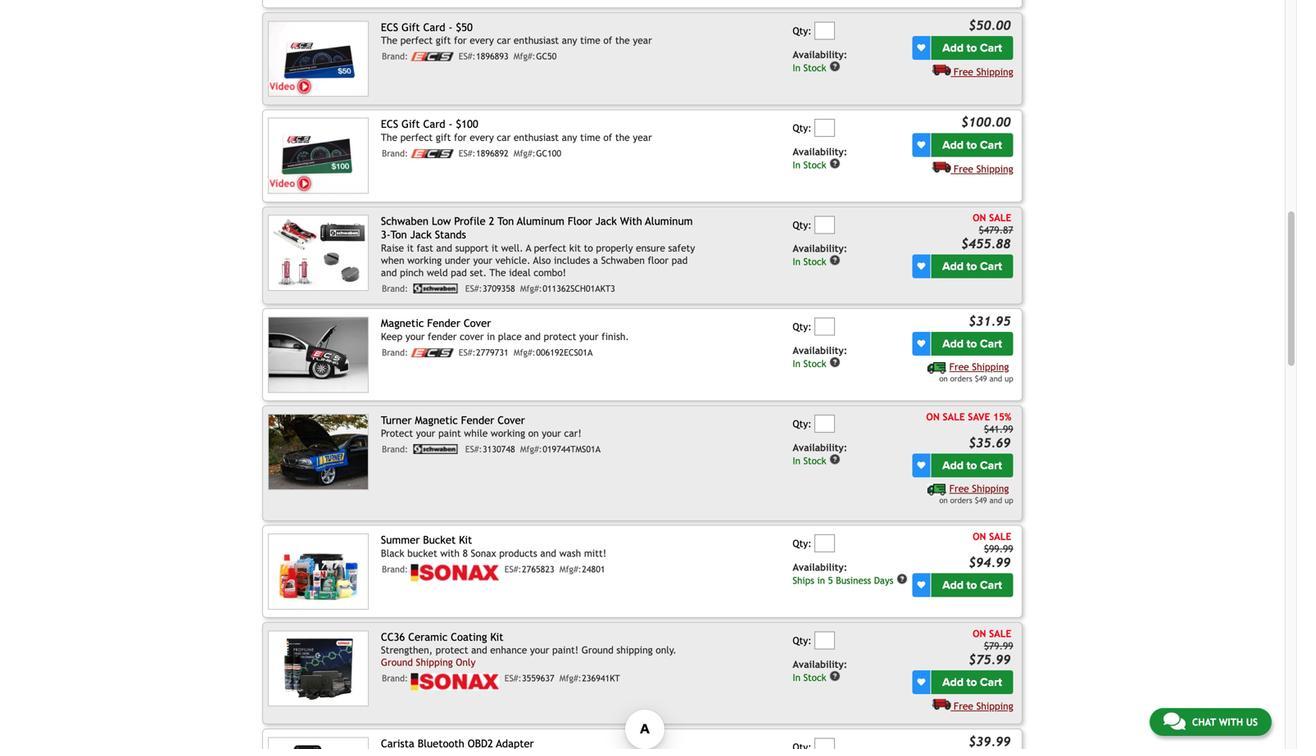 Task type: locate. For each thing, give the bounding box(es) containing it.
cart
[[980, 41, 1003, 55], [980, 138, 1003, 152], [980, 260, 1003, 274], [980, 337, 1003, 351], [980, 459, 1003, 472], [980, 578, 1003, 592], [980, 675, 1003, 689]]

0 horizontal spatial jack
[[410, 228, 432, 241]]

1 vertical spatial every
[[470, 132, 494, 143]]

6 brand: from the top
[[382, 564, 408, 574]]

6 qty: from the top
[[793, 538, 812, 549]]

add to cart button for 3rd add to wish list image from the top of the page
[[932, 332, 1014, 356]]

gift
[[402, 21, 420, 33], [402, 118, 420, 131]]

5 add to cart from the top
[[943, 459, 1003, 472]]

1 car from the top
[[497, 35, 511, 46]]

qty: for cc36 ceramic coating kit
[[793, 635, 812, 646]]

sale inside on sale $79.99 $75.99
[[989, 628, 1012, 639]]

gift
[[436, 35, 451, 46], [436, 132, 451, 143]]

in inside availability: ships in 5 business days
[[818, 575, 825, 586]]

2 orders from the top
[[951, 496, 973, 505]]

your inside cc36 ceramic coating kit strengthen, protect and enhance your paint! ground shipping only. ground shipping only
[[530, 644, 550, 656]]

0 vertical spatial ecs gift cards - corporate logo image
[[411, 52, 454, 61]]

1 horizontal spatial kit
[[491, 631, 504, 643]]

gift left $100
[[402, 118, 420, 131]]

1 vertical spatial pad
[[451, 267, 467, 278]]

qty: for ecs gift card - $100
[[793, 122, 812, 133]]

enthusiast
[[514, 35, 559, 46], [514, 132, 559, 143]]

time for $100.00
[[580, 132, 601, 143]]

cover up "cover"
[[464, 317, 491, 329]]

5 brand: from the top
[[382, 444, 408, 455]]

add to cart button down $50.00
[[932, 36, 1014, 60]]

1 horizontal spatial cover
[[498, 414, 525, 427]]

of
[[604, 35, 613, 46], [604, 132, 613, 143]]

1 horizontal spatial with
[[1219, 716, 1244, 728]]

2 question sign image from the top
[[830, 158, 841, 169]]

6 add to cart from the top
[[943, 578, 1003, 592]]

sale inside on sale $479.87 $455.88
[[989, 212, 1012, 223]]

7 brand: from the top
[[382, 674, 408, 684]]

cover
[[464, 317, 491, 329], [498, 414, 525, 427]]

shipping
[[977, 66, 1014, 77], [977, 163, 1014, 174], [972, 361, 1009, 373], [972, 483, 1009, 494], [416, 657, 453, 668], [977, 700, 1014, 712]]

1 question sign image from the top
[[830, 61, 841, 72]]

stock for ecs gift card - $50
[[804, 62, 827, 73]]

1 vertical spatial sonax - corporate logo image
[[411, 674, 500, 691]]

add to cart down $94.99
[[943, 578, 1003, 592]]

0 vertical spatial cover
[[464, 317, 491, 329]]

0 vertical spatial ground
[[582, 644, 614, 656]]

schwaben down properly
[[601, 254, 645, 266]]

2 brand: from the top
[[382, 148, 408, 159]]

2 of from the top
[[604, 132, 613, 143]]

of inside 'ecs gift card - $100 the perfect gift for every car enthusiast any time of the year'
[[604, 132, 613, 143]]

mfg#: for turner magnetic fender cover
[[520, 444, 542, 455]]

well.
[[501, 242, 523, 254]]

0 vertical spatial up
[[1005, 374, 1014, 383]]

3 stock from the top
[[804, 256, 827, 267]]

mfg#: for magnetic fender cover
[[514, 347, 536, 358]]

perfect inside schwaben low profile 2 ton aluminum floor jack with aluminum 3-ton jack stands raise it fast and support it well. a perfect kit to properly ensure safety when working under your vehicle. also includes a schwaben floor pad and pinch weld pad set. the ideal combo!
[[534, 242, 567, 254]]

the for $50.00
[[615, 35, 630, 46]]

for down $100
[[454, 132, 467, 143]]

es#: left 3559637
[[505, 674, 522, 684]]

with left 8
[[440, 547, 460, 559]]

0 vertical spatial perfect
[[401, 35, 433, 46]]

in
[[487, 331, 495, 342], [818, 575, 825, 586]]

7 availability: from the top
[[793, 659, 848, 670]]

es#: for ecs gift card - $50
[[459, 51, 476, 62]]

perfect for $50.00
[[401, 35, 433, 46]]

sale for $75.99
[[989, 628, 1012, 639]]

2 ecs gift cards - corporate logo image from the top
[[411, 149, 454, 158]]

availability: in stock for magnetic fender cover
[[793, 345, 848, 369]]

1 - from the top
[[449, 21, 453, 33]]

2 every from the top
[[470, 132, 494, 143]]

1 any from the top
[[562, 35, 577, 46]]

add to wish list image
[[918, 141, 926, 149], [918, 461, 926, 470], [918, 678, 926, 686]]

0 horizontal spatial it
[[407, 242, 414, 254]]

card
[[423, 21, 446, 33], [423, 118, 446, 131]]

ecs for $50.00
[[381, 21, 398, 33]]

$49
[[975, 374, 988, 383], [975, 496, 988, 505]]

the
[[381, 35, 398, 46], [381, 132, 398, 143], [490, 267, 506, 278]]

None text field
[[815, 22, 835, 40], [815, 216, 835, 234], [815, 415, 835, 433], [815, 534, 835, 553], [815, 632, 835, 650], [815, 22, 835, 40], [815, 216, 835, 234], [815, 415, 835, 433], [815, 534, 835, 553], [815, 632, 835, 650]]

0 horizontal spatial kit
[[459, 534, 472, 546]]

sale inside on sale $99.99 $94.99
[[989, 531, 1012, 542]]

sale inside on sale save 15% $41.99 $35.69
[[943, 411, 965, 422]]

2 free shipping from the top
[[954, 163, 1014, 174]]

es#1896893 - gc50 -  ecs gift card - $50 - the perfect gift for every car enthusiast any time of the year - ecs gift cards - audi bmw volkswagen mercedes benz mini porsche image
[[268, 21, 369, 97]]

cart down $35.69
[[980, 459, 1003, 472]]

add to cart down $50.00
[[943, 41, 1003, 55]]

free shipping image
[[928, 484, 947, 495]]

every inside 'ecs gift card - $100 the perfect gift for every car enthusiast any time of the year'
[[470, 132, 494, 143]]

es#: down "cover"
[[459, 347, 476, 358]]

perfect
[[401, 35, 433, 46], [401, 132, 433, 143], [534, 242, 567, 254]]

3 qty: from the top
[[793, 219, 812, 231]]

on for free shipping icon
[[940, 496, 948, 505]]

only.
[[656, 644, 677, 656]]

and up es#: 2779731 mfg#: 006192ecs01a
[[525, 331, 541, 342]]

2 vertical spatial question sign image
[[897, 573, 908, 585]]

of inside ecs gift card - $50 the perfect gift for every car enthusiast any time of the year
[[604, 35, 613, 46]]

2 free shipping on orders $49 and up from the top
[[940, 483, 1014, 505]]

add to cart
[[943, 41, 1003, 55], [943, 138, 1003, 152], [943, 260, 1003, 274], [943, 337, 1003, 351], [943, 459, 1003, 472], [943, 578, 1003, 592], [943, 675, 1003, 689]]

schwaben up the 3-
[[381, 215, 429, 228]]

up
[[1005, 374, 1014, 383], [1005, 496, 1014, 505]]

enthusiast for $50.00
[[514, 35, 559, 46]]

ecs gift cards - corporate logo image down ecs gift card - $50 "link"
[[411, 52, 454, 61]]

any
[[562, 35, 577, 46], [562, 132, 577, 143]]

1 horizontal spatial aluminum
[[645, 215, 693, 228]]

add to cart down the $31.95
[[943, 337, 1003, 351]]

ton right 2
[[498, 215, 514, 228]]

sale left save at bottom
[[943, 411, 965, 422]]

magnetic fender cover keep your fender cover in place and protect your finish.
[[381, 317, 629, 342]]

0 vertical spatial $49
[[975, 374, 988, 383]]

free shipping image
[[932, 64, 951, 75], [932, 161, 951, 172], [928, 362, 947, 374], [932, 698, 951, 710]]

the for $100.00
[[615, 132, 630, 143]]

add to cart for 3rd add to wish list image from the top of the page
[[943, 337, 1003, 351]]

0 vertical spatial fender
[[427, 317, 461, 329]]

2 card from the top
[[423, 118, 446, 131]]

mfg#: down place
[[514, 347, 536, 358]]

1 vertical spatial ton
[[391, 228, 407, 241]]

1 vertical spatial year
[[633, 132, 652, 143]]

shipping down ceramic
[[416, 657, 453, 668]]

$479.87
[[979, 224, 1014, 236]]

car for $100.00
[[497, 132, 511, 143]]

es#: for magnetic fender cover
[[459, 347, 476, 358]]

enthusiast inside ecs gift card - $50 the perfect gift for every car enthusiast any time of the year
[[514, 35, 559, 46]]

and
[[436, 242, 452, 254], [381, 267, 397, 278], [525, 331, 541, 342], [990, 374, 1003, 383], [990, 496, 1003, 505], [541, 547, 557, 559], [471, 644, 487, 656]]

1 vertical spatial kit
[[491, 631, 504, 643]]

1 horizontal spatial working
[[491, 428, 525, 439]]

3 availability: from the top
[[793, 243, 848, 254]]

sale for 15%
[[943, 411, 965, 422]]

enthusiast inside 'ecs gift card - $100 the perfect gift for every car enthusiast any time of the year'
[[514, 132, 559, 143]]

add to cart down $75.99
[[943, 675, 1003, 689]]

6 stock from the top
[[804, 672, 827, 683]]

in up 2779731
[[487, 331, 495, 342]]

the inside schwaben low profile 2 ton aluminum floor jack with aluminum 3-ton jack stands raise it fast and support it well. a perfect kit to properly ensure safety when working under your vehicle. also includes a schwaben floor pad and pinch weld pad set. the ideal combo!
[[490, 267, 506, 278]]

and up "$99.99"
[[990, 496, 1003, 505]]

add to wish list image
[[918, 44, 926, 52], [918, 262, 926, 271], [918, 340, 926, 348], [918, 581, 926, 589]]

2 vertical spatial the
[[490, 267, 506, 278]]

every up 1896892
[[470, 132, 494, 143]]

1 vertical spatial magnetic
[[415, 414, 458, 427]]

$31.95
[[969, 314, 1011, 329]]

0 vertical spatial pad
[[672, 254, 688, 266]]

3 add to cart from the top
[[943, 260, 1003, 274]]

0 horizontal spatial schwaben
[[381, 215, 429, 228]]

0 vertical spatial add to wish list image
[[918, 141, 926, 149]]

ecs left $100
[[381, 118, 398, 131]]

6 availability: in stock from the top
[[793, 659, 848, 683]]

brand: down 'protect'
[[382, 444, 408, 455]]

1 vertical spatial gift
[[436, 132, 451, 143]]

availability: for magnetic fender cover
[[793, 345, 848, 356]]

$100
[[456, 118, 478, 131]]

car up the es#: 1896893 mfg#: gc50
[[497, 35, 511, 46]]

the down ecs gift card - $100 "link"
[[381, 132, 398, 143]]

for down $50
[[454, 35, 467, 46]]

add to cart for 15% add to wish list icon
[[943, 459, 1003, 472]]

1 vertical spatial card
[[423, 118, 446, 131]]

and up es#: 2765823 mfg#: 24801
[[541, 547, 557, 559]]

6 cart from the top
[[980, 578, 1003, 592]]

protect
[[544, 331, 577, 342], [436, 644, 468, 656]]

0 vertical spatial orders
[[951, 374, 973, 383]]

year
[[633, 35, 652, 46], [633, 132, 652, 143]]

any inside 'ecs gift card - $100 the perfect gift for every car enthusiast any time of the year'
[[562, 132, 577, 143]]

0 horizontal spatial with
[[440, 547, 460, 559]]

2 vertical spatial free shipping
[[954, 700, 1014, 712]]

1 year from the top
[[633, 35, 652, 46]]

orders up on sale $99.99 $94.99
[[951, 496, 973, 505]]

1 the from the top
[[615, 35, 630, 46]]

4 in from the top
[[793, 358, 801, 369]]

free shipping on orders $49 and up up save at bottom
[[940, 361, 1014, 383]]

kit
[[459, 534, 472, 546], [491, 631, 504, 643]]

fender inside magnetic fender cover keep your fender cover in place and protect your finish.
[[427, 317, 461, 329]]

add to cart button for 15% add to wish list icon
[[932, 454, 1014, 477]]

$99.99
[[984, 543, 1014, 554]]

1 up from the top
[[1005, 374, 1014, 383]]

turner magnetic fender cover link
[[381, 414, 525, 427]]

kit
[[570, 242, 581, 254]]

1 stock from the top
[[804, 62, 827, 73]]

ecs for $100.00
[[381, 118, 398, 131]]

enhance
[[490, 644, 527, 656]]

1 enthusiast from the top
[[514, 35, 559, 46]]

1 availability: from the top
[[793, 49, 848, 60]]

1 schwaben - corporate logo image from the top
[[411, 284, 460, 293]]

0 vertical spatial of
[[604, 35, 613, 46]]

1 add to cart from the top
[[943, 41, 1003, 55]]

4 qty: from the top
[[793, 321, 812, 332]]

0 horizontal spatial cover
[[464, 317, 491, 329]]

4 stock from the top
[[804, 358, 827, 369]]

5 add from the top
[[943, 459, 964, 472]]

products
[[499, 547, 538, 559]]

$94.99
[[969, 555, 1011, 570]]

0 vertical spatial -
[[449, 21, 453, 33]]

2 vertical spatial add to wish list image
[[918, 678, 926, 686]]

with inside summer bucket kit black bucket with 8 sonax products and wash mitt!
[[440, 547, 460, 559]]

2 vertical spatial perfect
[[534, 242, 567, 254]]

1 vertical spatial ecs
[[381, 118, 398, 131]]

finish.
[[602, 331, 629, 342]]

gift inside ecs gift card - $50 the perfect gift for every car enthusiast any time of the year
[[436, 35, 451, 46]]

to down $75.99
[[967, 675, 977, 689]]

brand:
[[382, 51, 408, 62], [382, 148, 408, 159], [382, 284, 408, 294], [382, 347, 408, 358], [382, 444, 408, 455], [382, 564, 408, 574], [382, 674, 408, 684]]

brand: down ecs gift card - $50 "link"
[[382, 51, 408, 62]]

0 vertical spatial any
[[562, 35, 577, 46]]

your up set. at the left of the page
[[473, 254, 493, 266]]

- inside ecs gift card - $50 the perfect gift for every car enthusiast any time of the year
[[449, 21, 453, 33]]

sonax - corporate logo image for $94.99
[[411, 564, 500, 581]]

2 any from the top
[[562, 132, 577, 143]]

add to cart button down $94.99
[[932, 573, 1014, 597]]

2779731
[[476, 347, 509, 358]]

brand: down black
[[382, 564, 408, 574]]

1 vertical spatial for
[[454, 132, 467, 143]]

- inside 'ecs gift card - $100 the perfect gift for every car enthusiast any time of the year'
[[449, 118, 453, 131]]

0 vertical spatial every
[[470, 35, 494, 46]]

protect down cc36 ceramic coating kit link
[[436, 644, 468, 656]]

business
[[836, 575, 872, 586]]

5 in from the top
[[793, 455, 801, 466]]

any for $50.00
[[562, 35, 577, 46]]

2 availability: in stock from the top
[[793, 146, 848, 170]]

1 horizontal spatial schwaben
[[601, 254, 645, 266]]

protect inside cc36 ceramic coating kit strengthen, protect and enhance your paint! ground shipping only. ground shipping only
[[436, 644, 468, 656]]

gift down ecs gift card - $100 "link"
[[436, 132, 451, 143]]

2 the from the top
[[615, 132, 630, 143]]

sonax - corporate logo image
[[411, 564, 500, 581], [411, 674, 500, 691]]

question sign image
[[830, 61, 841, 72], [830, 158, 841, 169], [830, 454, 841, 465], [830, 670, 841, 682]]

jack
[[596, 215, 617, 228], [410, 228, 432, 241]]

qty: for summer bucket kit
[[793, 538, 812, 549]]

with
[[620, 215, 642, 228]]

free shipping on orders $49 and up down $35.69
[[940, 483, 1014, 505]]

bucket
[[423, 534, 456, 546]]

the for $50.00
[[381, 35, 398, 46]]

1 vertical spatial perfect
[[401, 132, 433, 143]]

brand: down strengthen,
[[382, 674, 408, 684]]

perfect inside 'ecs gift card - $100 the perfect gift for every car enthusiast any time of the year'
[[401, 132, 433, 143]]

to right kit
[[584, 242, 593, 254]]

1 in from the top
[[793, 62, 801, 73]]

free shipping image for $100.00
[[932, 161, 951, 172]]

1 brand: from the top
[[382, 51, 408, 62]]

cover inside turner magnetic fender cover protect your paint while working on your car!
[[498, 414, 525, 427]]

0 horizontal spatial ton
[[391, 228, 407, 241]]

mfg#: down wash
[[560, 564, 582, 574]]

protect inside magnetic fender cover keep your fender cover in place and protect your finish.
[[544, 331, 577, 342]]

- left $50
[[449, 21, 453, 33]]

on inside on sale $479.87 $455.88
[[973, 212, 987, 223]]

availability: for ecs gift card - $100
[[793, 146, 848, 157]]

mfg#: down 'ideal'
[[520, 284, 542, 294]]

2 qty: from the top
[[793, 122, 812, 133]]

5 stock from the top
[[804, 455, 827, 466]]

0 horizontal spatial aluminum
[[517, 215, 565, 228]]

0 vertical spatial the
[[381, 35, 398, 46]]

availability:
[[793, 49, 848, 60], [793, 146, 848, 157], [793, 243, 848, 254], [793, 345, 848, 356], [793, 442, 848, 453], [793, 561, 848, 573], [793, 659, 848, 670]]

1 horizontal spatial in
[[818, 575, 825, 586]]

free down $50.00
[[954, 66, 974, 77]]

0 vertical spatial free shipping on orders $49 and up
[[940, 361, 1014, 383]]

free down '$100.00'
[[954, 163, 974, 174]]

free shipping down $50.00
[[954, 66, 1014, 77]]

0 horizontal spatial in
[[487, 331, 495, 342]]

on down free shipping icon
[[940, 496, 948, 505]]

2 car from the top
[[497, 132, 511, 143]]

1 vertical spatial cover
[[498, 414, 525, 427]]

in for magnetic fender cover
[[793, 358, 801, 369]]

4 availability: in stock from the top
[[793, 345, 848, 369]]

magnetic up keep
[[381, 317, 424, 329]]

1 vertical spatial gift
[[402, 118, 420, 131]]

in inside magnetic fender cover keep your fender cover in place and protect your finish.
[[487, 331, 495, 342]]

car inside 'ecs gift card - $100 the perfect gift for every car enthusiast any time of the year'
[[497, 132, 511, 143]]

1 vertical spatial of
[[604, 132, 613, 143]]

es#: 3559637 mfg#: 236941kt
[[505, 674, 620, 684]]

1 vertical spatial working
[[491, 428, 525, 439]]

a
[[526, 242, 531, 254]]

working down fast
[[407, 254, 442, 266]]

on up "$99.99"
[[973, 531, 987, 542]]

2 in from the top
[[793, 159, 801, 170]]

for inside ecs gift card - $50 the perfect gift for every car enthusiast any time of the year
[[454, 35, 467, 46]]

aluminum
[[517, 215, 565, 228], [645, 215, 693, 228]]

mfg#: for ecs gift card - $100
[[514, 148, 536, 159]]

add to cart button for 4th add to wish list image from the bottom of the page
[[932, 36, 1014, 60]]

1 ecs gift cards - corporate logo image from the top
[[411, 52, 454, 61]]

stock for cc36 ceramic coating kit
[[804, 672, 827, 683]]

6 add from the top
[[943, 578, 964, 592]]

4 question sign image from the top
[[830, 670, 841, 682]]

es#: down while
[[465, 444, 482, 455]]

5 availability: from the top
[[793, 442, 848, 453]]

and up 15%
[[990, 374, 1003, 383]]

1 card from the top
[[423, 21, 446, 33]]

vehicle.
[[496, 254, 531, 266]]

card inside ecs gift card - $50 the perfect gift for every car enthusiast any time of the year
[[423, 21, 446, 33]]

1 vertical spatial on
[[528, 428, 539, 439]]

when
[[381, 254, 405, 266]]

1 horizontal spatial protect
[[544, 331, 577, 342]]

$35.69
[[969, 436, 1011, 450]]

in
[[793, 62, 801, 73], [793, 159, 801, 170], [793, 256, 801, 267], [793, 358, 801, 369], [793, 455, 801, 466], [793, 672, 801, 683]]

0 vertical spatial working
[[407, 254, 442, 266]]

0 vertical spatial ton
[[498, 215, 514, 228]]

6 in from the top
[[793, 672, 801, 683]]

0 vertical spatial time
[[580, 35, 601, 46]]

ground down strengthen,
[[381, 657, 413, 668]]

it left well.
[[492, 242, 498, 254]]

the up "3709358"
[[490, 267, 506, 278]]

$49 up on sale $99.99 $94.99
[[975, 496, 988, 505]]

7 add to cart from the top
[[943, 675, 1003, 689]]

mfg#: for schwaben low profile 2 ton aluminum floor jack with aluminum 3-ton jack stands
[[520, 284, 542, 294]]

1 horizontal spatial ground
[[582, 644, 614, 656]]

working inside turner magnetic fender cover protect your paint while working on your car!
[[491, 428, 525, 439]]

availability: for schwaben low profile 2 ton aluminum floor jack with aluminum 3-ton jack stands
[[793, 243, 848, 254]]

cart down $455.88
[[980, 260, 1003, 274]]

on inside on sale $99.99 $94.99
[[973, 531, 987, 542]]

0 vertical spatial kit
[[459, 534, 472, 546]]

0 vertical spatial car
[[497, 35, 511, 46]]

1 vertical spatial -
[[449, 118, 453, 131]]

ecs inside ecs gift card - $50 the perfect gift for every car enthusiast any time of the year
[[381, 21, 398, 33]]

sale up "$99.99"
[[989, 531, 1012, 542]]

1 vertical spatial orders
[[951, 496, 973, 505]]

the inside 'ecs gift card - $100 the perfect gift for every car enthusiast any time of the year'
[[381, 132, 398, 143]]

protect
[[381, 428, 413, 439]]

year inside ecs gift card - $50 the perfect gift for every car enthusiast any time of the year
[[633, 35, 652, 46]]

on for free shipping image related to $31.95
[[940, 374, 948, 383]]

4 brand: from the top
[[382, 347, 408, 358]]

ton up the raise
[[391, 228, 407, 241]]

0 vertical spatial free shipping
[[954, 66, 1014, 77]]

mfg#:
[[514, 51, 536, 62], [514, 148, 536, 159], [520, 284, 542, 294], [514, 347, 536, 358], [520, 444, 542, 455], [560, 564, 582, 574], [560, 674, 582, 684]]

es#:
[[459, 51, 476, 62], [459, 148, 476, 159], [465, 284, 482, 294], [459, 347, 476, 358], [465, 444, 482, 455], [505, 564, 522, 574], [505, 674, 522, 684]]

of for $50.00
[[604, 35, 613, 46]]

0 vertical spatial enthusiast
[[514, 35, 559, 46]]

2 it from the left
[[492, 242, 498, 254]]

4 add to cart button from the top
[[932, 332, 1014, 356]]

orders
[[951, 374, 973, 383], [951, 496, 973, 505]]

set.
[[470, 267, 487, 278]]

0 vertical spatial jack
[[596, 215, 617, 228]]

weld
[[427, 267, 448, 278]]

availability: in stock
[[793, 49, 848, 73], [793, 146, 848, 170], [793, 243, 848, 267], [793, 345, 848, 369], [793, 442, 848, 466], [793, 659, 848, 683]]

free shipping up $39.99
[[954, 700, 1014, 712]]

1 horizontal spatial pad
[[672, 254, 688, 266]]

in for cc36 ceramic coating kit
[[793, 672, 801, 683]]

4 add to wish list image from the top
[[918, 581, 926, 589]]

1 horizontal spatial ton
[[498, 215, 514, 228]]

7 add to cart button from the top
[[932, 670, 1014, 694]]

kit inside summer bucket kit black bucket with 8 sonax products and wash mitt!
[[459, 534, 472, 546]]

1 vertical spatial fender
[[461, 414, 495, 427]]

add to cart button down $75.99
[[932, 670, 1014, 694]]

brand: for schwaben low profile 2 ton aluminum floor jack with aluminum 3-ton jack stands
[[382, 284, 408, 294]]

availability: inside availability: ships in 5 business days
[[793, 561, 848, 573]]

free shipping for $100.00
[[954, 163, 1014, 174]]

add to cart button for third add to wish list icon from the bottom of the page
[[932, 133, 1014, 157]]

2 ecs from the top
[[381, 118, 398, 131]]

your left paint
[[416, 428, 436, 439]]

sonax - corporate logo image for $75.99
[[411, 674, 500, 691]]

sale up $479.87 at the top of page
[[989, 212, 1012, 223]]

ecs gift cards - corporate logo image
[[411, 52, 454, 61], [411, 149, 454, 158]]

0 vertical spatial ecs
[[381, 21, 398, 33]]

turner
[[381, 414, 412, 427]]

1 vertical spatial enthusiast
[[514, 132, 559, 143]]

add to cart button down $455.88
[[932, 255, 1014, 278]]

1 of from the top
[[604, 35, 613, 46]]

cover
[[460, 331, 484, 342]]

every for $100.00
[[470, 132, 494, 143]]

0 vertical spatial schwaben
[[381, 215, 429, 228]]

add to wish list image for $75.99
[[918, 678, 926, 686]]

every
[[470, 35, 494, 46], [470, 132, 494, 143]]

0 vertical spatial schwaben - corporate logo image
[[411, 284, 460, 293]]

2 gift from the top
[[402, 118, 420, 131]]

car inside ecs gift card - $50 the perfect gift for every car enthusiast any time of the year
[[497, 35, 511, 46]]

for inside 'ecs gift card - $100 the perfect gift for every car enthusiast any time of the year'
[[454, 132, 467, 143]]

add to cart button
[[932, 36, 1014, 60], [932, 133, 1014, 157], [932, 255, 1014, 278], [932, 332, 1014, 356], [932, 454, 1014, 477], [932, 573, 1014, 597], [932, 670, 1014, 694]]

card inside 'ecs gift card - $100 the perfect gift for every car enthusiast any time of the year'
[[423, 118, 446, 131]]

1 vertical spatial schwaben - corporate logo image
[[411, 444, 460, 454]]

save
[[968, 411, 991, 422]]

on for $94.99
[[973, 531, 987, 542]]

0 vertical spatial for
[[454, 35, 467, 46]]

6 availability: from the top
[[793, 561, 848, 573]]

2 availability: from the top
[[793, 146, 848, 157]]

006192ecs01a
[[536, 347, 593, 358]]

7 cart from the top
[[980, 675, 1003, 689]]

1 availability: in stock from the top
[[793, 49, 848, 73]]

1 vertical spatial car
[[497, 132, 511, 143]]

3 brand: from the top
[[382, 284, 408, 294]]

0 vertical spatial protect
[[544, 331, 577, 342]]

working
[[407, 254, 442, 266], [491, 428, 525, 439]]

0 vertical spatial on
[[940, 374, 948, 383]]

card left $100
[[423, 118, 446, 131]]

time inside ecs gift card - $50 the perfect gift for every car enthusiast any time of the year
[[580, 35, 601, 46]]

1 gift from the top
[[402, 21, 420, 33]]

gift for $100.00
[[436, 132, 451, 143]]

0 horizontal spatial ground
[[381, 657, 413, 668]]

any inside ecs gift card - $50 the perfect gift for every car enthusiast any time of the year
[[562, 35, 577, 46]]

cart down $94.99
[[980, 578, 1003, 592]]

3 in from the top
[[793, 256, 801, 267]]

0 vertical spatial gift
[[436, 35, 451, 46]]

and inside cc36 ceramic coating kit strengthen, protect and enhance your paint! ground shipping only. ground shipping only
[[471, 644, 487, 656]]

8
[[463, 547, 468, 559]]

gift inside 'ecs gift card - $100 the perfect gift for every car enthusiast any time of the year'
[[402, 118, 420, 131]]

fender inside turner magnetic fender cover protect your paint while working on your car!
[[461, 414, 495, 427]]

and down coating
[[471, 644, 487, 656]]

any for $100.00
[[562, 132, 577, 143]]

on up $79.99
[[973, 628, 987, 639]]

4 add from the top
[[943, 337, 964, 351]]

2 schwaben - corporate logo image from the top
[[411, 444, 460, 454]]

2 gift from the top
[[436, 132, 451, 143]]

1 vertical spatial the
[[615, 132, 630, 143]]

2 - from the top
[[449, 118, 453, 131]]

to
[[967, 41, 977, 55], [967, 138, 977, 152], [584, 242, 593, 254], [967, 260, 977, 274], [967, 337, 977, 351], [967, 459, 977, 472], [967, 578, 977, 592], [967, 675, 977, 689]]

2 up from the top
[[1005, 496, 1014, 505]]

raise
[[381, 242, 404, 254]]

0 horizontal spatial fender
[[427, 317, 461, 329]]

ecs inside 'ecs gift card - $100 the perfect gift for every car enthusiast any time of the year'
[[381, 118, 398, 131]]

6 add to cart button from the top
[[932, 573, 1014, 597]]

1 vertical spatial add to wish list image
[[918, 461, 926, 470]]

enthusiast for $100.00
[[514, 132, 559, 143]]

with
[[440, 547, 460, 559], [1219, 716, 1244, 728]]

year inside 'ecs gift card - $100 the perfect gift for every car enthusiast any time of the year'
[[633, 132, 652, 143]]

enthusiast up the gc100
[[514, 132, 559, 143]]

mfg#: left the gc100
[[514, 148, 536, 159]]

your left paint!
[[530, 644, 550, 656]]

0 vertical spatial in
[[487, 331, 495, 342]]

es#: 3709358 mfg#: 011362sch01akt3
[[465, 284, 615, 294]]

kit up enhance
[[491, 631, 504, 643]]

0 vertical spatial gift
[[402, 21, 420, 33]]

perfect inside ecs gift card - $50 the perfect gift for every car enthusiast any time of the year
[[401, 35, 433, 46]]

in left 5 on the bottom right of page
[[818, 575, 825, 586]]

it left fast
[[407, 242, 414, 254]]

7 qty: from the top
[[793, 635, 812, 646]]

sale
[[989, 212, 1012, 223], [943, 411, 965, 422], [989, 531, 1012, 542], [989, 628, 1012, 639]]

1 vertical spatial $49
[[975, 496, 988, 505]]

2 sonax - corporate logo image from the top
[[411, 674, 500, 691]]

0 vertical spatial magnetic
[[381, 317, 424, 329]]

2 add from the top
[[943, 138, 964, 152]]

add to cart for first add to wish list image from the bottom of the page
[[943, 578, 1003, 592]]

5 add to cart button from the top
[[932, 454, 1014, 477]]

question sign image
[[830, 255, 841, 266], [830, 357, 841, 368], [897, 573, 908, 585]]

on inside on sale save 15% $41.99 $35.69
[[927, 411, 940, 422]]

also
[[533, 254, 551, 266]]

ground up 236941kt
[[582, 644, 614, 656]]

fender up 'fender'
[[427, 317, 461, 329]]

5 qty: from the top
[[793, 418, 812, 429]]

car!
[[564, 428, 582, 439]]

1 horizontal spatial it
[[492, 242, 498, 254]]

1 vertical spatial up
[[1005, 496, 1014, 505]]

car
[[497, 35, 511, 46], [497, 132, 511, 143]]

1 vertical spatial time
[[580, 132, 601, 143]]

4 availability: from the top
[[793, 345, 848, 356]]

gift inside ecs gift card - $50 the perfect gift for every car enthusiast any time of the year
[[402, 21, 420, 33]]

1 vertical spatial in
[[818, 575, 825, 586]]

time inside 'ecs gift card - $100 the perfect gift for every car enthusiast any time of the year'
[[580, 132, 601, 143]]

es#: for ecs gift card - $100
[[459, 148, 476, 159]]

question sign image for $455.88
[[830, 255, 841, 266]]

1 every from the top
[[470, 35, 494, 46]]

add to cart down $455.88
[[943, 260, 1003, 274]]

to down '$100.00'
[[967, 138, 977, 152]]

cover up the 3130748
[[498, 414, 525, 427]]

the inside 'ecs gift card - $100 the perfect gift for every car enthusiast any time of the year'
[[615, 132, 630, 143]]

combo!
[[534, 267, 566, 278]]

None text field
[[815, 119, 835, 137], [815, 318, 835, 336], [815, 738, 835, 749], [815, 119, 835, 137], [815, 318, 835, 336], [815, 738, 835, 749]]

the inside ecs gift card - $50 the perfect gift for every car enthusiast any time of the year
[[615, 35, 630, 46]]

es#: down products
[[505, 564, 522, 574]]

with left us
[[1219, 716, 1244, 728]]

4 add to cart from the top
[[943, 337, 1003, 351]]

the inside ecs gift card - $50 the perfect gift for every car enthusiast any time of the year
[[381, 35, 398, 46]]

year for $50.00
[[633, 35, 652, 46]]

gift inside 'ecs gift card - $100 the perfect gift for every car enthusiast any time of the year'
[[436, 132, 451, 143]]

on inside on sale $79.99 $75.99
[[973, 628, 987, 639]]

0 vertical spatial sonax - corporate logo image
[[411, 564, 500, 581]]

- for $50.00
[[449, 21, 453, 33]]

es#: for turner magnetic fender cover
[[465, 444, 482, 455]]

schwaben - corporate logo image down weld
[[411, 284, 460, 293]]

question sign image for $50.00
[[830, 61, 841, 72]]

es#: for cc36 ceramic coating kit
[[505, 674, 522, 684]]

every up 1896893
[[470, 35, 494, 46]]

stock for magnetic fender cover
[[804, 358, 827, 369]]

2 add to wish list image from the top
[[918, 262, 926, 271]]

cart down '$100.00'
[[980, 138, 1003, 152]]

mfg#: down paint!
[[560, 674, 582, 684]]

every inside ecs gift card - $50 the perfect gift for every car enthusiast any time of the year
[[470, 35, 494, 46]]

$75.99
[[969, 652, 1011, 667]]

ton
[[498, 215, 514, 228], [391, 228, 407, 241]]

0 horizontal spatial working
[[407, 254, 442, 266]]

cc36 ceramic coating kit strengthen, protect and enhance your paint! ground shipping only. ground shipping only
[[381, 631, 677, 668]]

1 vertical spatial ecs gift cards - corporate logo image
[[411, 149, 454, 158]]

2 stock from the top
[[804, 159, 827, 170]]

3 add to cart button from the top
[[932, 255, 1014, 278]]

add to cart button for add to wish list icon associated with $75.99
[[932, 670, 1014, 694]]

0 vertical spatial year
[[633, 35, 652, 46]]

time
[[580, 35, 601, 46], [580, 132, 601, 143]]

magnetic
[[381, 317, 424, 329], [415, 414, 458, 427]]

1 aluminum from the left
[[517, 215, 565, 228]]

aluminum up a
[[517, 215, 565, 228]]

schwaben - corporate logo image
[[411, 284, 460, 293], [411, 444, 460, 454]]

es#: for schwaben low profile 2 ton aluminum floor jack with aluminum 3-ton jack stands
[[465, 284, 482, 294]]

to inside schwaben low profile 2 ton aluminum floor jack with aluminum 3-ton jack stands raise it fast and support it well. a perfect kit to properly ensure safety when working under your vehicle. also includes a schwaben floor pad and pinch weld pad set. the ideal combo!
[[584, 242, 593, 254]]

1 it from the left
[[407, 242, 414, 254]]

availability: in stock for schwaben low profile 2 ton aluminum floor jack with aluminum 3-ton jack stands
[[793, 243, 848, 267]]

fender up while
[[461, 414, 495, 427]]

add to cart button down $35.69
[[932, 454, 1014, 477]]

sonax
[[471, 547, 496, 559]]

on up on sale save 15% $41.99 $35.69
[[940, 374, 948, 383]]



Task type: vqa. For each thing, say whether or not it's contained in the screenshot.
the top white icon
no



Task type: describe. For each thing, give the bounding box(es) containing it.
every for $50.00
[[470, 35, 494, 46]]

magnetic fender cover link
[[381, 317, 491, 329]]

es#3173695 - cobd-bt24 - carista bluetooth obd2 adapter - diagnose, customize, and service your vehicle when used with the carista obd2 app for ios and android. *certain features require a paid subscription, please read description* - carista - audi bmw volkswagen mini porsche image
[[268, 737, 369, 749]]

shipping down $50.00
[[977, 66, 1014, 77]]

card for $100.00
[[423, 118, 446, 131]]

$455.88
[[962, 237, 1011, 251]]

chat with us
[[1193, 716, 1258, 728]]

add to cart for add to wish list icon associated with $75.99
[[943, 675, 1003, 689]]

availability: for summer bucket kit
[[793, 561, 848, 573]]

kit inside cc36 ceramic coating kit strengthen, protect and enhance your paint! ground shipping only. ground shipping only
[[491, 631, 504, 643]]

year for $100.00
[[633, 132, 652, 143]]

ships
[[793, 575, 815, 586]]

fast
[[417, 242, 433, 254]]

brand: for cc36 ceramic coating kit
[[382, 674, 408, 684]]

1 vertical spatial schwaben
[[601, 254, 645, 266]]

schwaben - corporate logo image for $455.88
[[411, 284, 460, 293]]

your right keep
[[406, 331, 425, 342]]

$41.99
[[984, 423, 1014, 435]]

support
[[455, 242, 489, 254]]

24801
[[582, 564, 605, 574]]

1 vertical spatial question sign image
[[830, 357, 841, 368]]

es#1896892 - gc100 - ecs gift card - $100 - the perfect gift for every car enthusiast any time of the year - ecs gift cards - audi bmw volkswagen mercedes benz mini porsche image
[[268, 118, 369, 194]]

shipping down $35.69
[[972, 483, 1009, 494]]

add to cart for third add to wish list image from the bottom
[[943, 260, 1003, 274]]

chat with us link
[[1150, 708, 1272, 736]]

019744tms01a
[[543, 444, 601, 455]]

in for schwaben low profile 2 ton aluminum floor jack with aluminum 3-ton jack stands
[[793, 256, 801, 267]]

floor
[[568, 215, 592, 228]]

magnetic inside turner magnetic fender cover protect your paint while working on your car!
[[415, 414, 458, 427]]

1 add from the top
[[943, 41, 964, 55]]

mfg#: for summer bucket kit
[[560, 564, 582, 574]]

0 horizontal spatial pad
[[451, 267, 467, 278]]

and down the when
[[381, 267, 397, 278]]

schwaben - corporate logo image for $35.69
[[411, 444, 460, 454]]

ecs gift card - $50 the perfect gift for every car enthusiast any time of the year
[[381, 21, 652, 46]]

mitt!
[[584, 547, 607, 559]]

3 add to wish list image from the top
[[918, 340, 926, 348]]

3 cart from the top
[[980, 260, 1003, 274]]

1 add to wish list image from the top
[[918, 44, 926, 52]]

availability: for cc36 ceramic coating kit
[[793, 659, 848, 670]]

availability: in stock for ecs gift card - $50
[[793, 49, 848, 73]]

summer bucket kit black bucket with 8 sonax products and wash mitt!
[[381, 534, 607, 559]]

add to cart button for third add to wish list image from the bottom
[[932, 255, 1014, 278]]

your left the car!
[[542, 428, 561, 439]]

qty: for schwaben low profile 2 ton aluminum floor jack with aluminum 3-ton jack stands
[[793, 219, 812, 231]]

on inside turner magnetic fender cover protect your paint while working on your car!
[[528, 428, 539, 439]]

es#: 2765823 mfg#: 24801
[[505, 564, 605, 574]]

for for $100.00
[[454, 132, 467, 143]]

shipping down '$100.00'
[[977, 163, 1014, 174]]

a
[[593, 254, 598, 266]]

ecs gift card - $50 link
[[381, 21, 473, 33]]

days
[[874, 575, 894, 586]]

3 add from the top
[[943, 260, 964, 274]]

question sign image for $94.99
[[897, 573, 908, 585]]

to down the $31.95
[[967, 337, 977, 351]]

1 horizontal spatial jack
[[596, 215, 617, 228]]

and down stands
[[436, 242, 452, 254]]

while
[[464, 428, 488, 439]]

sale for $455.88
[[989, 212, 1012, 223]]

shipping up $39.99
[[977, 700, 1014, 712]]

3709358
[[483, 284, 515, 294]]

gift for $100.00
[[402, 118, 420, 131]]

availability: in stock for cc36 ceramic coating kit
[[793, 659, 848, 683]]

availability: in stock for turner magnetic fender cover
[[793, 442, 848, 466]]

and inside summer bucket kit black bucket with 8 sonax products and wash mitt!
[[541, 547, 557, 559]]

schwaben low profile 2 ton aluminum floor jack with aluminum 3-ton jack stands raise it fast and support it well. a perfect kit to properly ensure safety when working under your vehicle. also includes a schwaben floor pad and pinch weld pad set. the ideal combo!
[[381, 215, 695, 278]]

keep
[[381, 331, 403, 342]]

sale for $94.99
[[989, 531, 1012, 542]]

of for $100.00
[[604, 132, 613, 143]]

- for $100.00
[[449, 118, 453, 131]]

qty: for turner magnetic fender cover
[[793, 418, 812, 429]]

mfg#: for cc36 ceramic coating kit
[[560, 674, 582, 684]]

free shipping image for $31.95
[[928, 362, 947, 374]]

your left finish. at the top of the page
[[579, 331, 599, 342]]

mfg#: for ecs gift card - $50
[[514, 51, 536, 62]]

profile
[[454, 215, 486, 228]]

gc100
[[536, 148, 561, 159]]

1896893
[[476, 51, 509, 62]]

2 cart from the top
[[980, 138, 1003, 152]]

shipping inside cc36 ceramic coating kit strengthen, protect and enhance your paint! ground shipping only. ground shipping only
[[416, 657, 453, 668]]

car for $50.00
[[497, 35, 511, 46]]

on for $455.88
[[973, 212, 987, 223]]

in for ecs gift card - $100
[[793, 159, 801, 170]]

wash
[[560, 547, 581, 559]]

ensure
[[636, 242, 666, 254]]

only
[[456, 657, 476, 668]]

floor
[[648, 254, 669, 266]]

es#: 1896892 mfg#: gc100
[[459, 148, 561, 159]]

us
[[1247, 716, 1258, 728]]

stock for turner magnetic fender cover
[[804, 455, 827, 466]]

gift for $50.00
[[402, 21, 420, 33]]

qty: for magnetic fender cover
[[793, 321, 812, 332]]

$79.99
[[984, 640, 1014, 651]]

add to cart button for first add to wish list image from the bottom of the page
[[932, 573, 1014, 597]]

qty: for ecs gift card - $50
[[793, 25, 812, 36]]

ecs gift card - $100 link
[[381, 118, 478, 131]]

es#3130748 - 019744tms01a - turner magnetic fender cover - protect your paint while working on your car! - schwaben - audi bmw volkswagen mercedes benz mini porsche image
[[268, 414, 369, 490]]

2765823
[[522, 564, 555, 574]]

5
[[828, 575, 833, 586]]

es#3559637 - 236941kt - cc36 ceramic coating kit - strengthen, protect and enhance your paint! ground shipping only. - sonax - audi bmw volkswagen mercedes benz mini porsche image
[[268, 631, 369, 707]]

add to cart for 4th add to wish list image from the bottom of the page
[[943, 41, 1003, 55]]

free shipping for $50.00
[[954, 66, 1014, 77]]

coating
[[451, 631, 487, 643]]

stock for schwaben low profile 2 ton aluminum floor jack with aluminum 3-ton jack stands
[[804, 256, 827, 267]]

shipping down the $31.95
[[972, 361, 1009, 373]]

15%
[[994, 411, 1012, 422]]

3-
[[381, 228, 391, 241]]

turner magnetic fender cover protect your paint while working on your car!
[[381, 414, 582, 439]]

1 free shipping on orders $49 and up from the top
[[940, 361, 1014, 383]]

3 free shipping from the top
[[954, 700, 1014, 712]]

gc50
[[536, 51, 557, 62]]

brand: for turner magnetic fender cover
[[382, 444, 408, 455]]

brand: for magnetic fender cover
[[382, 347, 408, 358]]

card for $50.00
[[423, 21, 446, 33]]

$50
[[456, 21, 473, 33]]

your inside schwaben low profile 2 ton aluminum floor jack with aluminum 3-ton jack stands raise it fast and support it well. a perfect kit to properly ensure safety when working under your vehicle. also includes a schwaben floor pad and pinch weld pad set. the ideal combo!
[[473, 254, 493, 266]]

in for ecs gift card - $50
[[793, 62, 801, 73]]

es#: 1896893 mfg#: gc50
[[459, 51, 557, 62]]

working inside schwaben low profile 2 ton aluminum floor jack with aluminum 3-ton jack stands raise it fast and support it well. a perfect kit to properly ensure safety when working under your vehicle. also includes a schwaben floor pad and pinch weld pad set. the ideal combo!
[[407, 254, 442, 266]]

es#: for summer bucket kit
[[505, 564, 522, 574]]

summer
[[381, 534, 420, 546]]

es#: 2779731 mfg#: 006192ecs01a
[[459, 347, 593, 358]]

availability: ships in 5 business days
[[793, 561, 894, 586]]

1 add to wish list image from the top
[[918, 141, 926, 149]]

$50.00
[[969, 18, 1011, 33]]

$39.99
[[969, 734, 1011, 749]]

cover inside magnetic fender cover keep your fender cover in place and protect your finish.
[[464, 317, 491, 329]]

ecs gift cards - corporate logo image for $50.00
[[411, 52, 454, 61]]

free up $39.99
[[954, 700, 974, 712]]

011362sch01akt3
[[543, 284, 615, 294]]

includes
[[554, 254, 590, 266]]

4 cart from the top
[[980, 337, 1003, 351]]

and inside magnetic fender cover keep your fender cover in place and protect your finish.
[[525, 331, 541, 342]]

fender
[[428, 331, 457, 342]]

magnetic inside magnetic fender cover keep your fender cover in place and protect your finish.
[[381, 317, 424, 329]]

under
[[445, 254, 470, 266]]

on sale save 15% $41.99 $35.69
[[927, 411, 1014, 450]]

cc36
[[381, 631, 405, 643]]

pinch
[[400, 267, 424, 278]]

ecs gift card - $100 the perfect gift for every car enthusiast any time of the year
[[381, 118, 652, 143]]

comments image
[[1164, 712, 1186, 731]]

paint!
[[553, 644, 579, 656]]

5 cart from the top
[[980, 459, 1003, 472]]

availability: for turner magnetic fender cover
[[793, 442, 848, 453]]

to down $35.69
[[967, 459, 977, 472]]

free up save at bottom
[[950, 361, 969, 373]]

1 vertical spatial jack
[[410, 228, 432, 241]]

es#2765823 - 24801 - summer bucket kit - black bucket with 8 sonax products and wash mitt! - sonax - audi bmw volkswagen mercedes benz mini porsche image
[[268, 534, 369, 610]]

2
[[489, 215, 495, 228]]

1896892
[[476, 148, 509, 159]]

7 add from the top
[[943, 675, 964, 689]]

place
[[498, 331, 522, 342]]

ceramic
[[408, 631, 448, 643]]

to down $455.88
[[967, 260, 977, 274]]

add to wish list image for 15%
[[918, 461, 926, 470]]

1 orders from the top
[[951, 374, 973, 383]]

ecs gift cards - corporate logo image for $100.00
[[411, 149, 454, 158]]

1 cart from the top
[[980, 41, 1003, 55]]

es#3709358 - 011362sch01akt3 - schwaben low profile 2 ton aluminum floor jack with aluminum 3-ton jack stands - raise it fast and support it well. a perfect kit to properly ensure safety when working under your vehicle. also includes a schwaben floor pad and pinch weld pad set. the ideal combo! - schwaben - audi bmw volkswagen mercedes benz mini porsche image
[[268, 215, 369, 291]]

on sale $99.99 $94.99
[[969, 531, 1014, 570]]

to down $94.99
[[967, 578, 977, 592]]

availability: for ecs gift card - $50
[[793, 49, 848, 60]]

gift for $50.00
[[436, 35, 451, 46]]

1 vertical spatial with
[[1219, 716, 1244, 728]]

stock for ecs gift card - $100
[[804, 159, 827, 170]]

for for $50.00
[[454, 35, 467, 46]]

2 aluminum from the left
[[645, 215, 693, 228]]

time for $50.00
[[580, 35, 601, 46]]

1 $49 from the top
[[975, 374, 988, 383]]

on for $75.99
[[973, 628, 987, 639]]

to down $50.00
[[967, 41, 977, 55]]

brand: for summer bucket kit
[[382, 564, 408, 574]]

3 question sign image from the top
[[830, 454, 841, 465]]

3130748
[[483, 444, 515, 455]]

brand: for ecs gift card - $50
[[382, 51, 408, 62]]

bucket
[[408, 547, 437, 559]]

es#: 3130748 mfg#: 019744tms01a
[[465, 444, 601, 455]]

es#2779731 - 006192ecs01a - magnetic fender cover - keep your fender cover in place and protect your finish. - schwaben for ecs - audi bmw volkswagen mercedes benz mini image
[[268, 317, 369, 393]]

cc36 ceramic coating kit link
[[381, 631, 504, 643]]

on sale $79.99 $75.99
[[969, 628, 1014, 667]]

brand: for ecs gift card - $100
[[382, 148, 408, 159]]

in for turner magnetic fender cover
[[793, 455, 801, 466]]

stands
[[435, 228, 466, 241]]

2 $49 from the top
[[975, 496, 988, 505]]

add to cart for third add to wish list icon from the bottom of the page
[[943, 138, 1003, 152]]

schwaben for ecs - corporate logo image
[[411, 348, 454, 357]]

3559637
[[522, 674, 555, 684]]

ideal
[[509, 267, 531, 278]]

on sale $479.87 $455.88
[[962, 212, 1014, 251]]

properly
[[596, 242, 633, 254]]

free right free shipping icon
[[950, 483, 969, 494]]



